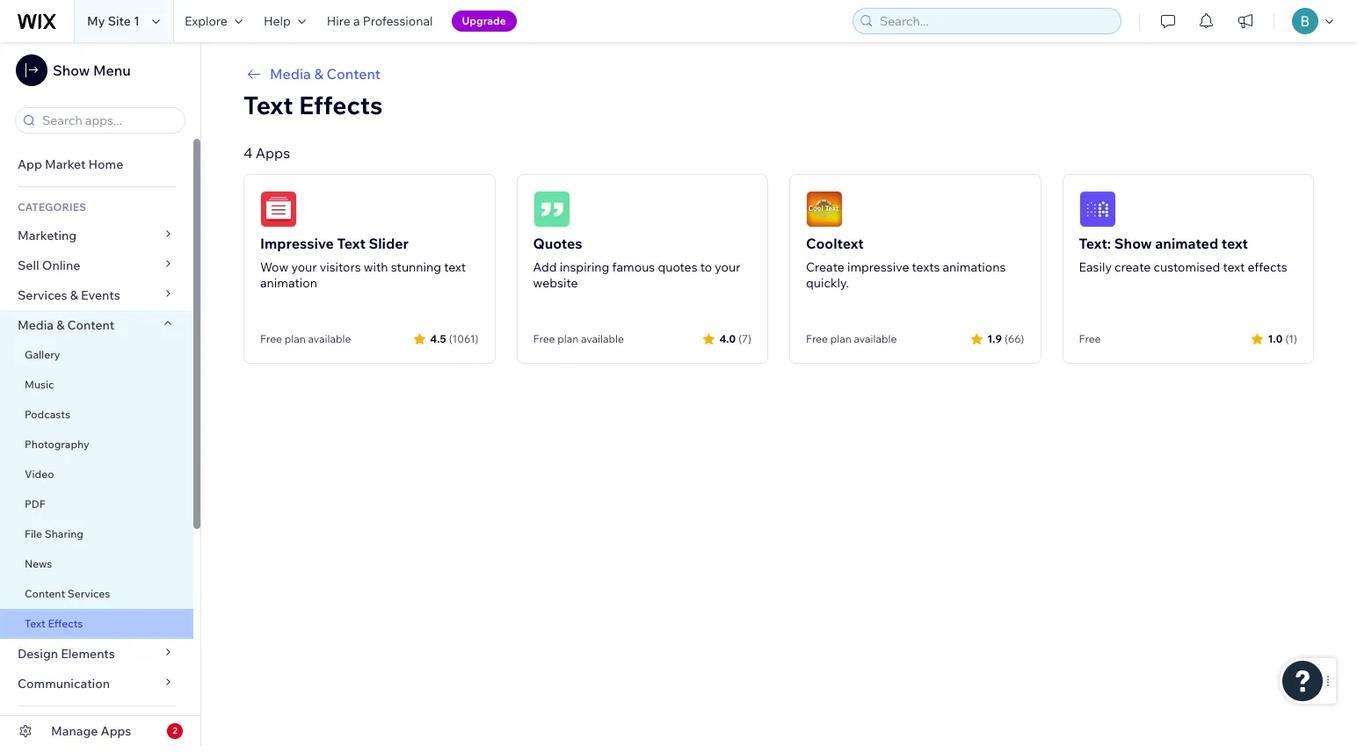 Task type: locate. For each thing, give the bounding box(es) containing it.
available for slider
[[308, 332, 351, 345]]

text up effects
[[1222, 235, 1248, 252]]

your down impressive
[[291, 259, 317, 275]]

2 vertical spatial text
[[25, 617, 45, 630]]

media & content down the hire
[[270, 65, 381, 83]]

quotes
[[658, 259, 698, 275]]

services
[[18, 287, 67, 303], [67, 587, 110, 600]]

1 vertical spatial text effects
[[25, 617, 83, 630]]

video
[[25, 468, 54, 481]]

1 horizontal spatial media & content link
[[243, 63, 1314, 84]]

1 horizontal spatial apps
[[256, 144, 290, 162]]

free plan available down animation
[[260, 332, 351, 345]]

1 horizontal spatial effects
[[299, 90, 383, 120]]

0 horizontal spatial media & content link
[[0, 310, 193, 340]]

design elements
[[18, 646, 115, 662]]

& inside services & events link
[[70, 287, 78, 303]]

2 vertical spatial content
[[25, 587, 65, 600]]

sharing
[[45, 527, 83, 541]]

free
[[260, 332, 282, 345], [533, 332, 555, 345], [806, 332, 828, 345], [1079, 332, 1101, 345]]

your inside impressive text slider wow your visitors with stunning text animation
[[291, 259, 317, 275]]

0 vertical spatial apps
[[256, 144, 290, 162]]

text effects inside 'link'
[[25, 617, 83, 630]]

1 vertical spatial show
[[1114, 235, 1152, 252]]

1 horizontal spatial text effects
[[243, 90, 383, 120]]

0 horizontal spatial available
[[308, 332, 351, 345]]

music
[[25, 378, 54, 391]]

create
[[806, 259, 845, 275]]

2 horizontal spatial content
[[327, 65, 381, 83]]

available for inspiring
[[581, 332, 624, 345]]

2 horizontal spatial plan
[[830, 332, 852, 345]]

&
[[314, 65, 323, 83], [70, 287, 78, 303], [56, 317, 65, 333]]

podcasts link
[[0, 400, 193, 430]]

design
[[18, 646, 58, 662]]

website
[[533, 275, 578, 291]]

text effects up the design elements
[[25, 617, 83, 630]]

media & content down services & events
[[18, 317, 115, 333]]

2 free plan available from the left
[[533, 332, 624, 345]]

free for text
[[260, 332, 282, 345]]

plan down animation
[[285, 332, 306, 345]]

0 horizontal spatial effects
[[48, 617, 83, 630]]

sell online
[[18, 258, 80, 273]]

1 horizontal spatial show
[[1114, 235, 1152, 252]]

show left "menu"
[[53, 62, 90, 79]]

free plan available
[[260, 332, 351, 345], [533, 332, 624, 345], [806, 332, 897, 345]]

content down news at bottom
[[25, 587, 65, 600]]

1 vertical spatial content
[[67, 317, 115, 333]]

animated
[[1155, 235, 1218, 252]]

media
[[270, 65, 311, 83], [18, 317, 54, 333]]

1 horizontal spatial text
[[243, 90, 293, 120]]

1 vertical spatial media & content link
[[0, 310, 193, 340]]

your right to
[[715, 259, 741, 275]]

effects down the hire
[[299, 90, 383, 120]]

2 free from the left
[[533, 332, 555, 345]]

text up 4 apps
[[243, 90, 293, 120]]

apps right manage
[[101, 723, 131, 739]]

sell online link
[[0, 251, 193, 280]]

text up visitors
[[337, 235, 366, 252]]

hire a professional
[[327, 13, 433, 29]]

4 free from the left
[[1079, 332, 1101, 345]]

content
[[327, 65, 381, 83], [67, 317, 115, 333], [25, 587, 65, 600]]

app market home link
[[0, 149, 193, 179]]

& down help button at the left of page
[[314, 65, 323, 83]]

0 vertical spatial content
[[327, 65, 381, 83]]

visitors
[[320, 259, 361, 275]]

text
[[1222, 235, 1248, 252], [444, 259, 466, 275], [1223, 259, 1245, 275]]

free down website
[[533, 332, 555, 345]]

2 horizontal spatial text
[[337, 235, 366, 252]]

free down animation
[[260, 332, 282, 345]]

2 horizontal spatial available
[[854, 332, 897, 345]]

3 free from the left
[[806, 332, 828, 345]]

1.0 (1)
[[1268, 332, 1297, 345]]

text:
[[1079, 235, 1111, 252]]

0 horizontal spatial show
[[53, 62, 90, 79]]

1 plan from the left
[[285, 332, 306, 345]]

text right stunning
[[444, 259, 466, 275]]

impressive
[[260, 235, 334, 252]]

plan down website
[[557, 332, 579, 345]]

inspiring
[[560, 259, 609, 275]]

to
[[700, 259, 712, 275]]

effects
[[299, 90, 383, 120], [48, 617, 83, 630]]

music link
[[0, 370, 193, 400]]

1 available from the left
[[308, 332, 351, 345]]

0 vertical spatial &
[[314, 65, 323, 83]]

apps for manage apps
[[101, 723, 131, 739]]

home
[[88, 156, 123, 172]]

2 plan from the left
[[557, 332, 579, 345]]

0 vertical spatial media & content link
[[243, 63, 1314, 84]]

0 horizontal spatial media
[[18, 317, 54, 333]]

0 vertical spatial media
[[270, 65, 311, 83]]

create
[[1115, 259, 1151, 275]]

0 horizontal spatial text
[[25, 617, 45, 630]]

1 vertical spatial media
[[18, 317, 54, 333]]

content services
[[25, 587, 110, 600]]

0 horizontal spatial plan
[[285, 332, 306, 345]]

content down "a"
[[327, 65, 381, 83]]

1.0
[[1268, 332, 1283, 345]]

media down help button at the left of page
[[270, 65, 311, 83]]

podcasts
[[25, 408, 70, 421]]

3 available from the left
[[854, 332, 897, 345]]

1 horizontal spatial plan
[[557, 332, 579, 345]]

apps inside sidebar element
[[101, 723, 131, 739]]

available down impressive
[[854, 332, 897, 345]]

show up create
[[1114, 235, 1152, 252]]

1 horizontal spatial media & content
[[270, 65, 381, 83]]

1.9 (66)
[[987, 332, 1024, 345]]

free plan available for text
[[260, 332, 351, 345]]

3 free plan available from the left
[[806, 332, 897, 345]]

& left "events"
[[70, 287, 78, 303]]

free down quickly.
[[806, 332, 828, 345]]

4.0
[[719, 332, 736, 345]]

explore
[[18, 720, 67, 733]]

1 horizontal spatial available
[[581, 332, 624, 345]]

services inside services & events link
[[18, 287, 67, 303]]

0 vertical spatial services
[[18, 287, 67, 303]]

1 horizontal spatial your
[[715, 259, 741, 275]]

add
[[533, 259, 557, 275]]

2 horizontal spatial free plan available
[[806, 332, 897, 345]]

wow
[[260, 259, 289, 275]]

show menu
[[53, 62, 131, 79]]

market
[[45, 156, 86, 172]]

text: show animated text logo image
[[1079, 191, 1116, 228]]

0 horizontal spatial content
[[25, 587, 65, 600]]

(7)
[[739, 332, 752, 345]]

free plan available for create
[[806, 332, 897, 345]]

free plan available down quickly.
[[806, 332, 897, 345]]

help button
[[253, 0, 316, 42]]

easily
[[1079, 259, 1112, 275]]

available for impressive
[[854, 332, 897, 345]]

available down inspiring
[[581, 332, 624, 345]]

free plan available down website
[[533, 332, 624, 345]]

& down services & events
[[56, 317, 65, 333]]

1
[[134, 13, 140, 29]]

0 horizontal spatial free plan available
[[260, 332, 351, 345]]

apps for 4 apps
[[256, 144, 290, 162]]

explore
[[185, 13, 228, 29]]

text effects
[[243, 90, 383, 120], [25, 617, 83, 630]]

elements
[[61, 646, 115, 662]]

media inside sidebar element
[[18, 317, 54, 333]]

plan down quickly.
[[830, 332, 852, 345]]

1 vertical spatial text
[[337, 235, 366, 252]]

quickly.
[[806, 275, 849, 291]]

1 your from the left
[[291, 259, 317, 275]]

communication link
[[0, 669, 193, 699]]

services & events link
[[0, 280, 193, 310]]

free down easily
[[1079, 332, 1101, 345]]

0 vertical spatial media & content
[[270, 65, 381, 83]]

1 horizontal spatial free plan available
[[533, 332, 624, 345]]

apps right 4
[[256, 144, 290, 162]]

1 vertical spatial apps
[[101, 723, 131, 739]]

media up gallery
[[18, 317, 54, 333]]

3 plan from the left
[[830, 332, 852, 345]]

text up design
[[25, 617, 45, 630]]

available down animation
[[308, 332, 351, 345]]

text
[[243, 90, 293, 120], [337, 235, 366, 252], [25, 617, 45, 630]]

1 vertical spatial effects
[[48, 617, 83, 630]]

services down news link
[[67, 587, 110, 600]]

1 horizontal spatial &
[[70, 287, 78, 303]]

0 horizontal spatial apps
[[101, 723, 131, 739]]

0 horizontal spatial text effects
[[25, 617, 83, 630]]

text inside impressive text slider wow your visitors with stunning text animation
[[444, 259, 466, 275]]

marketing
[[18, 228, 77, 243]]

effects down content services
[[48, 617, 83, 630]]

0 horizontal spatial media & content
[[18, 317, 115, 333]]

0 horizontal spatial &
[[56, 317, 65, 333]]

1 free from the left
[[260, 332, 282, 345]]

2 available from the left
[[581, 332, 624, 345]]

1 vertical spatial &
[[70, 287, 78, 303]]

text: show animated text easily create customised text effects
[[1079, 235, 1287, 275]]

0 vertical spatial show
[[53, 62, 90, 79]]

gallery link
[[0, 340, 193, 370]]

design elements link
[[0, 639, 193, 669]]

impressive text slider wow your visitors with stunning text animation
[[260, 235, 466, 291]]

4 apps
[[243, 144, 290, 162]]

2 vertical spatial &
[[56, 317, 65, 333]]

1 vertical spatial media & content
[[18, 317, 115, 333]]

services down sell online
[[18, 287, 67, 303]]

services & events
[[18, 287, 120, 303]]

1 vertical spatial services
[[67, 587, 110, 600]]

0 horizontal spatial your
[[291, 259, 317, 275]]

sell
[[18, 258, 39, 273]]

2 horizontal spatial &
[[314, 65, 323, 83]]

upgrade button
[[451, 11, 517, 32]]

Search... field
[[875, 9, 1115, 33]]

my site 1
[[87, 13, 140, 29]]

apps
[[256, 144, 290, 162], [101, 723, 131, 739]]

content up gallery link
[[67, 317, 115, 333]]

1 free plan available from the left
[[260, 332, 351, 345]]

2 your from the left
[[715, 259, 741, 275]]

text left effects
[[1223, 259, 1245, 275]]

text effects up 4 apps
[[243, 90, 383, 120]]



Task type: describe. For each thing, give the bounding box(es) containing it.
gallery
[[25, 348, 60, 361]]

effects inside 'link'
[[48, 617, 83, 630]]

Search apps... field
[[37, 108, 179, 133]]

manage apps
[[51, 723, 131, 739]]

4
[[243, 144, 252, 162]]

2
[[172, 725, 177, 737]]

slider
[[369, 235, 409, 252]]

content services link
[[0, 579, 193, 609]]

video link
[[0, 460, 193, 490]]

impressive
[[847, 259, 909, 275]]

news link
[[0, 549, 193, 579]]

(1061)
[[449, 332, 479, 345]]

1 horizontal spatial content
[[67, 317, 115, 333]]

manage
[[51, 723, 98, 739]]

free for add
[[533, 332, 555, 345]]

animations
[[943, 259, 1006, 275]]

show inside 'show menu' button
[[53, 62, 90, 79]]

quotes
[[533, 235, 582, 252]]

4.5 (1061)
[[430, 332, 479, 345]]

& for services & events link
[[70, 287, 78, 303]]

news
[[25, 557, 52, 570]]

0 vertical spatial effects
[[299, 90, 383, 120]]

communication
[[18, 676, 113, 692]]

(1)
[[1285, 332, 1297, 345]]

stunning
[[391, 259, 441, 275]]

sidebar element
[[0, 42, 201, 746]]

famous
[[612, 259, 655, 275]]

animation
[[260, 275, 317, 291]]

4.0 (7)
[[719, 332, 752, 345]]

my
[[87, 13, 105, 29]]

app market home
[[18, 156, 123, 172]]

free plan available for add
[[533, 332, 624, 345]]

text effects link
[[0, 609, 193, 639]]

services inside content services link
[[67, 587, 110, 600]]

marketing link
[[0, 221, 193, 251]]

events
[[81, 287, 120, 303]]

0 vertical spatial text
[[243, 90, 293, 120]]

0 vertical spatial text effects
[[243, 90, 383, 120]]

cooltext logo image
[[806, 191, 843, 228]]

quotes logo image
[[533, 191, 570, 228]]

photography
[[25, 438, 89, 451]]

site
[[108, 13, 131, 29]]

hire a professional link
[[316, 0, 443, 42]]

your inside quotes add inspiring famous quotes to your website
[[715, 259, 741, 275]]

quotes add inspiring famous quotes to your website
[[533, 235, 741, 291]]

app
[[18, 156, 42, 172]]

plan for create
[[830, 332, 852, 345]]

help
[[264, 13, 291, 29]]

free for create
[[806, 332, 828, 345]]

file sharing
[[25, 527, 83, 541]]

1.9
[[987, 332, 1002, 345]]

categories
[[18, 200, 86, 214]]

text inside 'link'
[[25, 617, 45, 630]]

text inside impressive text slider wow your visitors with stunning text animation
[[337, 235, 366, 252]]

(66)
[[1005, 332, 1024, 345]]

show menu button
[[16, 54, 131, 86]]

cooltext create impressive texts animations quickly.
[[806, 235, 1006, 291]]

4.5
[[430, 332, 446, 345]]

effects
[[1248, 259, 1287, 275]]

with
[[364, 259, 388, 275]]

file
[[25, 527, 42, 541]]

pdf link
[[0, 490, 193, 519]]

a
[[353, 13, 360, 29]]

plan for add
[[557, 332, 579, 345]]

pdf
[[25, 498, 45, 511]]

upgrade
[[462, 14, 506, 27]]

show inside text: show animated text easily create customised text effects
[[1114, 235, 1152, 252]]

impressive text slider logo image
[[260, 191, 297, 228]]

plan for text
[[285, 332, 306, 345]]

menu
[[93, 62, 131, 79]]

media & content inside sidebar element
[[18, 317, 115, 333]]

& for leftmost media & content link
[[56, 317, 65, 333]]

customised
[[1154, 259, 1220, 275]]

online
[[42, 258, 80, 273]]

1 horizontal spatial media
[[270, 65, 311, 83]]

texts
[[912, 259, 940, 275]]

cooltext
[[806, 235, 864, 252]]

hire
[[327, 13, 351, 29]]



Task type: vqa. For each thing, say whether or not it's contained in the screenshot.


